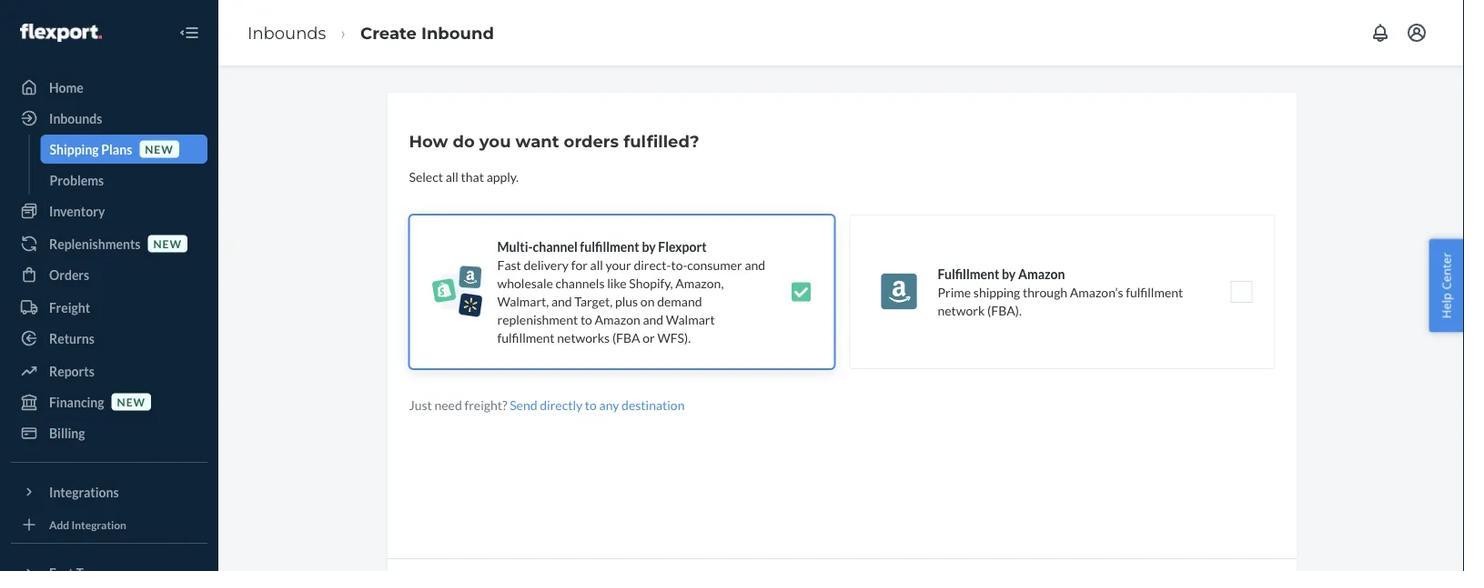 Task type: describe. For each thing, give the bounding box(es) containing it.
home
[[49, 80, 84, 95]]

fulfillment inside fulfillment by amazon prime shipping through amazon's fulfillment network (fba).
[[1126, 284, 1183, 300]]

amazon inside multi-channel fulfillment by flexport fast delivery for all your direct-to-consumer and wholesale channels like shopify, amazon, walmart, and target, plus on demand replenishment to amazon and walmart fulfillment networks (fba or wfs).
[[595, 312, 641, 327]]

channel
[[533, 239, 578, 254]]

reports
[[49, 364, 94, 379]]

network
[[938, 303, 985, 318]]

inventory link
[[11, 197, 208, 226]]

inbounds link inside the breadcrumbs "navigation"
[[248, 23, 326, 43]]

shopify,
[[629, 275, 673, 291]]

create inbound
[[360, 23, 494, 43]]

how do you want orders fulfilled?
[[409, 131, 699, 151]]

add integration
[[49, 518, 126, 531]]

select all that apply.
[[409, 169, 519, 184]]

orders link
[[11, 260, 208, 289]]

create inbound link
[[360, 23, 494, 43]]

to-
[[671, 257, 687, 273]]

1 vertical spatial to
[[585, 397, 597, 413]]

amazon inside fulfillment by amazon prime shipping through amazon's fulfillment network (fba).
[[1018, 266, 1065, 282]]

inbound
[[421, 23, 494, 43]]

or
[[643, 330, 655, 345]]

fast
[[497, 257, 521, 273]]

wfs).
[[657, 330, 691, 345]]

networks
[[557, 330, 610, 345]]

direct-
[[634, 257, 671, 273]]

inbounds inside the breadcrumbs "navigation"
[[248, 23, 326, 43]]

0 horizontal spatial all
[[446, 169, 459, 184]]

1 vertical spatial inbounds link
[[11, 104, 208, 133]]

shipping
[[50, 142, 99, 157]]

help
[[1438, 293, 1455, 319]]

help center
[[1438, 253, 1455, 319]]

0 horizontal spatial and
[[551, 294, 572, 309]]

0 vertical spatial fulfillment
[[580, 239, 640, 254]]

amazon's
[[1070, 284, 1124, 300]]

wholesale
[[497, 275, 553, 291]]

returns link
[[11, 324, 208, 353]]

for
[[571, 257, 588, 273]]

inbounds inside "link"
[[49, 111, 102, 126]]

apply.
[[487, 169, 519, 184]]

any
[[599, 397, 619, 413]]

target,
[[575, 294, 613, 309]]

demand
[[657, 294, 702, 309]]

flexport logo image
[[20, 24, 102, 42]]

by inside fulfillment by amazon prime shipping through amazon's fulfillment network (fba).
[[1002, 266, 1016, 282]]

freight link
[[11, 293, 208, 322]]

shipping plans
[[50, 142, 132, 157]]

through
[[1023, 284, 1068, 300]]

flexport
[[658, 239, 707, 254]]

orders
[[49, 267, 89, 283]]

freight
[[49, 300, 90, 315]]

help center button
[[1429, 239, 1464, 333]]

problems
[[50, 172, 104, 188]]

fulfillment
[[938, 266, 1000, 282]]

all inside multi-channel fulfillment by flexport fast delivery for all your direct-to-consumer and wholesale channels like shopify, amazon, walmart, and target, plus on demand replenishment to amazon and walmart fulfillment networks (fba or wfs).
[[590, 257, 603, 273]]

(fba
[[612, 330, 640, 345]]

add
[[49, 518, 69, 531]]

just need freight? send directly to any destination
[[409, 397, 685, 413]]

to inside multi-channel fulfillment by flexport fast delivery for all your direct-to-consumer and wholesale channels like shopify, amazon, walmart, and target, plus on demand replenishment to amazon and walmart fulfillment networks (fba or wfs).
[[581, 312, 592, 327]]

integrations
[[49, 485, 119, 500]]

new for shipping plans
[[145, 142, 174, 156]]

want
[[516, 131, 559, 151]]

consumer
[[687, 257, 742, 273]]



Task type: locate. For each thing, give the bounding box(es) containing it.
all left 'that'
[[446, 169, 459, 184]]

destination
[[622, 397, 685, 413]]

orders
[[564, 131, 619, 151]]

center
[[1438, 253, 1455, 290]]

1 vertical spatial amazon
[[595, 312, 641, 327]]

2 horizontal spatial fulfillment
[[1126, 284, 1183, 300]]

reports link
[[11, 357, 208, 386]]

1 horizontal spatial inbounds
[[248, 23, 326, 43]]

1 vertical spatial and
[[551, 294, 572, 309]]

1 horizontal spatial fulfillment
[[580, 239, 640, 254]]

and down channels
[[551, 294, 572, 309]]

2 vertical spatial and
[[643, 312, 664, 327]]

fulfilled?
[[624, 131, 699, 151]]

0 horizontal spatial inbounds link
[[11, 104, 208, 133]]

fulfillment right amazon's
[[1126, 284, 1183, 300]]

0 horizontal spatial inbounds
[[49, 111, 102, 126]]

1 horizontal spatial amazon
[[1018, 266, 1065, 282]]

walmart,
[[497, 294, 549, 309]]

0 horizontal spatial fulfillment
[[497, 330, 555, 345]]

fulfillment
[[580, 239, 640, 254], [1126, 284, 1183, 300], [497, 330, 555, 345]]

and
[[745, 257, 766, 273], [551, 294, 572, 309], [643, 312, 664, 327]]

do
[[453, 131, 475, 151]]

and up the or
[[643, 312, 664, 327]]

on
[[641, 294, 655, 309]]

billing link
[[11, 419, 208, 448]]

delivery
[[524, 257, 569, 273]]

(fba).
[[988, 303, 1022, 318]]

multi-
[[497, 239, 533, 254]]

replenishment
[[497, 312, 578, 327]]

1 horizontal spatial inbounds link
[[248, 23, 326, 43]]

0 vertical spatial by
[[642, 239, 656, 254]]

inbounds link
[[248, 23, 326, 43], [11, 104, 208, 133]]

shipping
[[974, 284, 1020, 300]]

to up networks
[[581, 312, 592, 327]]

replenishments
[[49, 236, 141, 252]]

1 vertical spatial by
[[1002, 266, 1016, 282]]

close navigation image
[[178, 22, 200, 44]]

to left any
[[585, 397, 597, 413]]

how
[[409, 131, 448, 151]]

amazon up through
[[1018, 266, 1065, 282]]

problems link
[[41, 166, 208, 195]]

walmart
[[666, 312, 715, 327]]

amazon,
[[676, 275, 724, 291]]

by
[[642, 239, 656, 254], [1002, 266, 1016, 282]]

plans
[[101, 142, 132, 157]]

select
[[409, 169, 443, 184]]

need
[[435, 397, 462, 413]]

channels
[[556, 275, 605, 291]]

your
[[606, 257, 631, 273]]

by inside multi-channel fulfillment by flexport fast delivery for all your direct-to-consumer and wholesale channels like shopify, amazon, walmart, and target, plus on demand replenishment to amazon and walmart fulfillment networks (fba or wfs).
[[642, 239, 656, 254]]

open account menu image
[[1406, 22, 1428, 44]]

all right for
[[590, 257, 603, 273]]

open notifications image
[[1370, 22, 1392, 44]]

billing
[[49, 425, 85, 441]]

0 vertical spatial inbounds
[[248, 23, 326, 43]]

directly
[[540, 397, 583, 413]]

to
[[581, 312, 592, 327], [585, 397, 597, 413]]

inbounds
[[248, 23, 326, 43], [49, 111, 102, 126]]

1 vertical spatial inbounds
[[49, 111, 102, 126]]

fulfillment by amazon prime shipping through amazon's fulfillment network (fba).
[[938, 266, 1183, 318]]

2 vertical spatial new
[[117, 395, 146, 409]]

1 horizontal spatial and
[[643, 312, 664, 327]]

prime
[[938, 284, 971, 300]]

0 vertical spatial to
[[581, 312, 592, 327]]

that
[[461, 169, 484, 184]]

1 vertical spatial all
[[590, 257, 603, 273]]

create
[[360, 23, 417, 43]]

amazon up (fba
[[595, 312, 641, 327]]

new for replenishments
[[153, 237, 182, 250]]

returns
[[49, 331, 94, 346]]

new down reports link
[[117, 395, 146, 409]]

1 horizontal spatial by
[[1002, 266, 1016, 282]]

you
[[480, 131, 511, 151]]

breadcrumbs navigation
[[233, 6, 509, 59]]

integrations button
[[11, 478, 208, 507]]

by up shipping
[[1002, 266, 1016, 282]]

new
[[145, 142, 174, 156], [153, 237, 182, 250], [117, 395, 146, 409]]

0 vertical spatial and
[[745, 257, 766, 273]]

plus
[[615, 294, 638, 309]]

new right plans
[[145, 142, 174, 156]]

check square image
[[790, 281, 812, 303]]

multi-channel fulfillment by flexport fast delivery for all your direct-to-consumer and wholesale channels like shopify, amazon, walmart, and target, plus on demand replenishment to amazon and walmart fulfillment networks (fba or wfs).
[[497, 239, 766, 345]]

0 vertical spatial amazon
[[1018, 266, 1065, 282]]

financing
[[49, 395, 104, 410]]

home link
[[11, 73, 208, 102]]

just
[[409, 397, 432, 413]]

by up direct-
[[642, 239, 656, 254]]

0 vertical spatial all
[[446, 169, 459, 184]]

like
[[607, 275, 627, 291]]

amazon
[[1018, 266, 1065, 282], [595, 312, 641, 327]]

1 vertical spatial fulfillment
[[1126, 284, 1183, 300]]

fulfillment up your
[[580, 239, 640, 254]]

and right consumer
[[745, 257, 766, 273]]

0 vertical spatial new
[[145, 142, 174, 156]]

1 vertical spatial new
[[153, 237, 182, 250]]

integration
[[71, 518, 126, 531]]

fulfillment down replenishment
[[497, 330, 555, 345]]

2 vertical spatial fulfillment
[[497, 330, 555, 345]]

inventory
[[49, 203, 105, 219]]

all
[[446, 169, 459, 184], [590, 257, 603, 273]]

new for financing
[[117, 395, 146, 409]]

new up the orders link
[[153, 237, 182, 250]]

0 horizontal spatial by
[[642, 239, 656, 254]]

freight?
[[465, 397, 507, 413]]

0 vertical spatial inbounds link
[[248, 23, 326, 43]]

2 horizontal spatial and
[[745, 257, 766, 273]]

send
[[510, 397, 537, 413]]

1 horizontal spatial all
[[590, 257, 603, 273]]

add integration link
[[11, 514, 208, 536]]

0 horizontal spatial amazon
[[595, 312, 641, 327]]

send directly to any destination button
[[510, 396, 685, 414]]



Task type: vqa. For each thing, say whether or not it's contained in the screenshot.
"Inbounds" inside breadcrumbs navigation
yes



